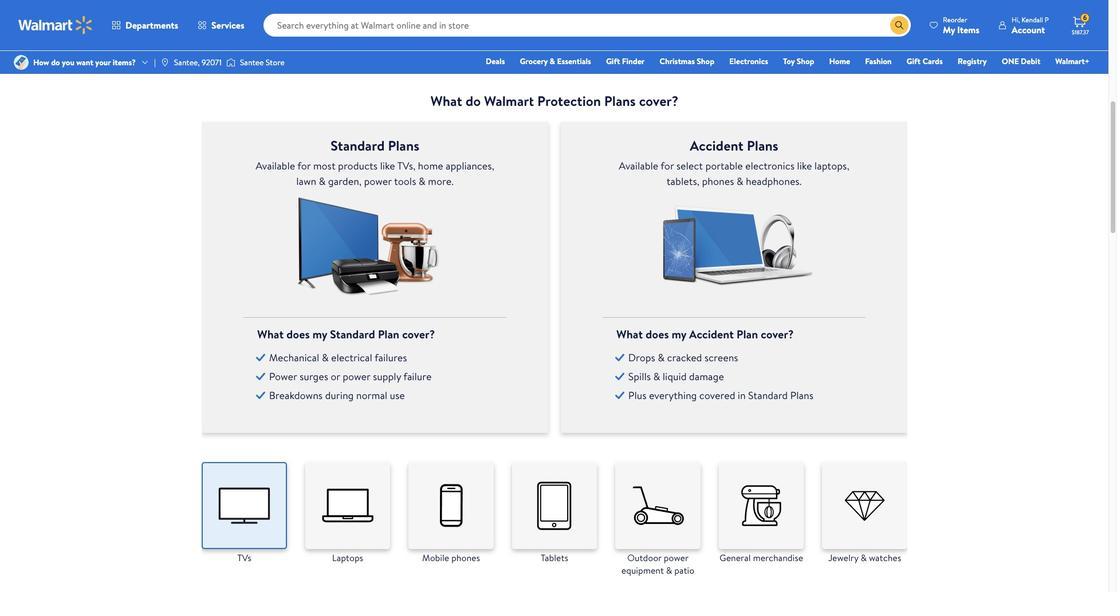 Task type: describe. For each thing, give the bounding box(es) containing it.
cards
[[923, 56, 943, 67]]

6
[[1083, 13, 1087, 22]]

registry
[[958, 56, 987, 67]]

reorder
[[943, 15, 967, 24]]

account
[[1012, 23, 1045, 36]]

fashion
[[865, 56, 892, 67]]

 image for santee store
[[226, 57, 235, 68]]

walmart+ link
[[1050, 55, 1095, 68]]

Walmart Site-Wide search field
[[263, 14, 911, 37]]

search icon image
[[895, 21, 904, 30]]

gift cards
[[907, 56, 943, 67]]

toy
[[783, 56, 795, 67]]

walmart image
[[18, 16, 93, 34]]

|
[[154, 57, 156, 68]]

how do you want your items?
[[33, 57, 136, 68]]

home
[[829, 56, 850, 67]]

one debit link
[[997, 55, 1046, 68]]

shop for toy shop
[[797, 56, 814, 67]]

92071
[[202, 57, 222, 68]]

store
[[266, 57, 285, 68]]

departments button
[[102, 11, 188, 39]]

my
[[943, 23, 955, 36]]

items
[[957, 23, 980, 36]]

reorder my items
[[943, 15, 980, 36]]

toy shop link
[[778, 55, 820, 68]]

items?
[[113, 57, 136, 68]]

want
[[76, 57, 93, 68]]

santee store
[[240, 57, 285, 68]]

santee
[[240, 57, 264, 68]]

christmas
[[660, 56, 695, 67]]

your
[[95, 57, 111, 68]]

gift finder
[[606, 56, 645, 67]]

gift for gift cards
[[907, 56, 921, 67]]

finder
[[622, 56, 645, 67]]

santee, 92071
[[174, 57, 222, 68]]



Task type: vqa. For each thing, say whether or not it's contained in the screenshot.
1
no



Task type: locate. For each thing, give the bounding box(es) containing it.
 image for how do you want your items?
[[14, 55, 29, 70]]

2 gift from the left
[[907, 56, 921, 67]]

deals
[[486, 56, 505, 67]]

gift left cards
[[907, 56, 921, 67]]

hi,
[[1012, 15, 1020, 24]]

Search search field
[[263, 14, 911, 37]]

gift finder link
[[601, 55, 650, 68]]

hi, kendall p account
[[1012, 15, 1049, 36]]

fashion link
[[860, 55, 897, 68]]

walmart+
[[1056, 56, 1090, 67]]

electronics
[[729, 56, 768, 67]]

1 gift from the left
[[606, 56, 620, 67]]

$187.37
[[1072, 28, 1089, 36]]

one debit
[[1002, 56, 1041, 67]]

one
[[1002, 56, 1019, 67]]

electronics link
[[724, 55, 773, 68]]

registry link
[[953, 55, 992, 68]]

christmas shop
[[660, 56, 714, 67]]

essentials
[[557, 56, 591, 67]]

shop right christmas
[[697, 56, 714, 67]]

shop for christmas shop
[[697, 56, 714, 67]]

kendall
[[1022, 15, 1043, 24]]

shop right toy
[[797, 56, 814, 67]]

 image
[[160, 58, 169, 67]]

departments
[[125, 19, 178, 32]]

0 horizontal spatial gift
[[606, 56, 620, 67]]

grocery
[[520, 56, 548, 67]]

1 horizontal spatial gift
[[907, 56, 921, 67]]

debit
[[1021, 56, 1041, 67]]

&
[[550, 56, 555, 67]]

you
[[62, 57, 74, 68]]

1 horizontal spatial shop
[[797, 56, 814, 67]]

gift left finder
[[606, 56, 620, 67]]

gift cards link
[[902, 55, 948, 68]]

deals link
[[481, 55, 510, 68]]

christmas shop link
[[654, 55, 720, 68]]

2 shop from the left
[[797, 56, 814, 67]]

p
[[1045, 15, 1049, 24]]

services
[[211, 19, 244, 32]]

1 shop from the left
[[697, 56, 714, 67]]

services button
[[188, 11, 254, 39]]

toy shop
[[783, 56, 814, 67]]

grocery & essentials link
[[515, 55, 596, 68]]

gift for gift finder
[[606, 56, 620, 67]]

 image left how in the top left of the page
[[14, 55, 29, 70]]

1 horizontal spatial  image
[[226, 57, 235, 68]]

6 $187.37
[[1072, 13, 1089, 36]]

 image right 92071
[[226, 57, 235, 68]]

0 horizontal spatial  image
[[14, 55, 29, 70]]

do
[[51, 57, 60, 68]]

home link
[[824, 55, 855, 68]]

shop
[[697, 56, 714, 67], [797, 56, 814, 67]]

0 horizontal spatial shop
[[697, 56, 714, 67]]

how
[[33, 57, 49, 68]]

 image
[[14, 55, 29, 70], [226, 57, 235, 68]]

shop inside 'link'
[[797, 56, 814, 67]]

gift
[[606, 56, 620, 67], [907, 56, 921, 67]]

grocery & essentials
[[520, 56, 591, 67]]

santee,
[[174, 57, 200, 68]]



